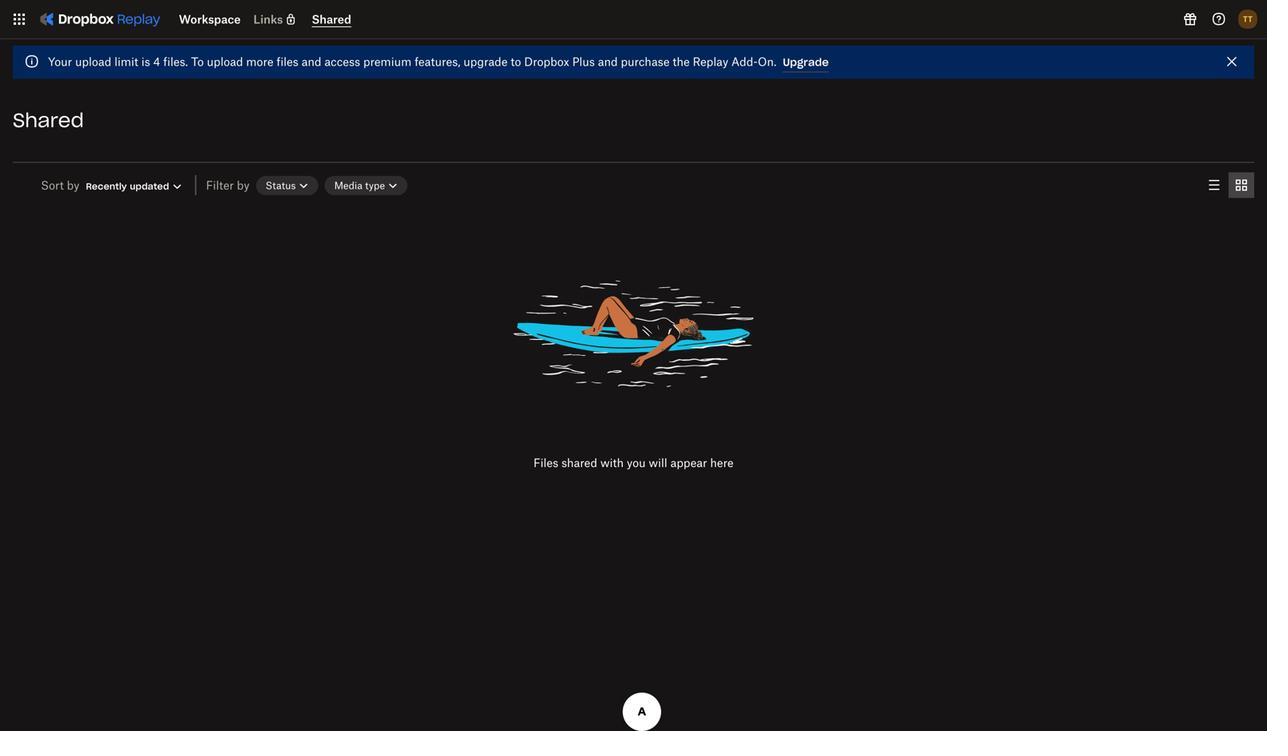 Task type: describe. For each thing, give the bounding box(es) containing it.
recently
[[86, 181, 127, 192]]

access
[[325, 55, 360, 68]]

dropbox
[[524, 55, 569, 68]]

media
[[334, 180, 363, 192]]

your upload limit is 4 files. to upload more files and access premium features, upgrade to dropbox plus and purchase the replay add-on. alert
[[13, 46, 1255, 79]]

recently updated
[[86, 181, 169, 192]]

files.
[[163, 55, 188, 68]]

0 vertical spatial shared
[[312, 12, 351, 26]]

to
[[511, 55, 521, 68]]

on.
[[758, 55, 777, 68]]

0 horizontal spatial shared
[[13, 108, 84, 132]]

status button
[[256, 176, 318, 195]]

2 and from the left
[[598, 55, 618, 68]]

1 upload from the left
[[75, 55, 111, 68]]

files
[[534, 456, 559, 470]]

will
[[649, 456, 668, 470]]

plus
[[572, 55, 595, 68]]

sort by
[[41, 179, 80, 192]]

media type button
[[325, 176, 407, 195]]

tt
[[1243, 14, 1253, 24]]

features,
[[415, 55, 461, 68]]

here
[[710, 456, 734, 470]]

tt button
[[1235, 6, 1261, 32]]

is
[[141, 55, 150, 68]]

more
[[246, 55, 274, 68]]

by for sort by
[[67, 179, 80, 192]]

your upload limit is 4 files. to upload more files and access premium features, upgrade to dropbox plus and purchase the replay add-on. upgrade
[[48, 55, 829, 69]]



Task type: vqa. For each thing, say whether or not it's contained in the screenshot.
Add files
no



Task type: locate. For each thing, give the bounding box(es) containing it.
and
[[302, 55, 321, 68], [598, 55, 618, 68]]

1 vertical spatial shared
[[13, 108, 84, 132]]

2 by from the left
[[237, 179, 250, 192]]

upgrade
[[464, 55, 508, 68]]

with
[[600, 456, 624, 470]]

the
[[673, 55, 690, 68]]

shared down your
[[13, 108, 84, 132]]

status
[[266, 180, 296, 192]]

by for filter by
[[237, 179, 250, 192]]

filter by
[[206, 179, 250, 192]]

tab list
[[1202, 173, 1255, 198]]

upgrade button
[[783, 53, 829, 72]]

type
[[365, 180, 385, 192]]

tile view image
[[1232, 176, 1251, 195]]

premium
[[363, 55, 412, 68]]

what's new in replay? image
[[1181, 10, 1200, 29]]

purchase
[[621, 55, 670, 68]]

recently updated button
[[86, 180, 184, 193]]

1 horizontal spatial upload
[[207, 55, 243, 68]]

links
[[254, 12, 283, 26]]

limit
[[114, 55, 138, 68]]

appear
[[671, 456, 707, 470]]

shared
[[312, 12, 351, 26], [13, 108, 84, 132]]

1 horizontal spatial shared
[[312, 12, 351, 26]]

files shared with you will appear here
[[534, 456, 734, 470]]

4
[[153, 55, 160, 68]]

shared
[[562, 456, 597, 470]]

you
[[627, 456, 646, 470]]

list view image
[[1205, 176, 1224, 195]]

upload right to at the top left
[[207, 55, 243, 68]]

to
[[191, 55, 204, 68]]

upload
[[75, 55, 111, 68], [207, 55, 243, 68]]

2 upload from the left
[[207, 55, 243, 68]]

filter
[[206, 179, 234, 192]]

upgrade
[[783, 56, 829, 69]]

by
[[67, 179, 80, 192], [237, 179, 250, 192]]

1 and from the left
[[302, 55, 321, 68]]

replay
[[693, 55, 729, 68]]

add-
[[732, 55, 758, 68]]

1 by from the left
[[67, 179, 80, 192]]

media type
[[334, 180, 385, 192]]

upload left limit
[[75, 55, 111, 68]]

sort
[[41, 179, 64, 192]]

0 horizontal spatial by
[[67, 179, 80, 192]]

0 horizontal spatial upload
[[75, 55, 111, 68]]

by right sort
[[67, 179, 80, 192]]

replay logo - go to homepage image
[[32, 6, 166, 32]]

shared up 'access'
[[312, 12, 351, 26]]

and right plus
[[598, 55, 618, 68]]

workspace
[[179, 12, 241, 26]]

1 horizontal spatial by
[[237, 179, 250, 192]]

1 horizontal spatial and
[[598, 55, 618, 68]]

workspace link
[[179, 12, 241, 26], [179, 12, 241, 26]]

0 horizontal spatial and
[[302, 55, 321, 68]]

shared link
[[312, 12, 351, 27], [312, 12, 351, 26]]

files
[[277, 55, 299, 68]]

and right "files"
[[302, 55, 321, 68]]

your
[[48, 55, 72, 68]]

by right the filter
[[237, 179, 250, 192]]

updated
[[130, 181, 169, 192]]



